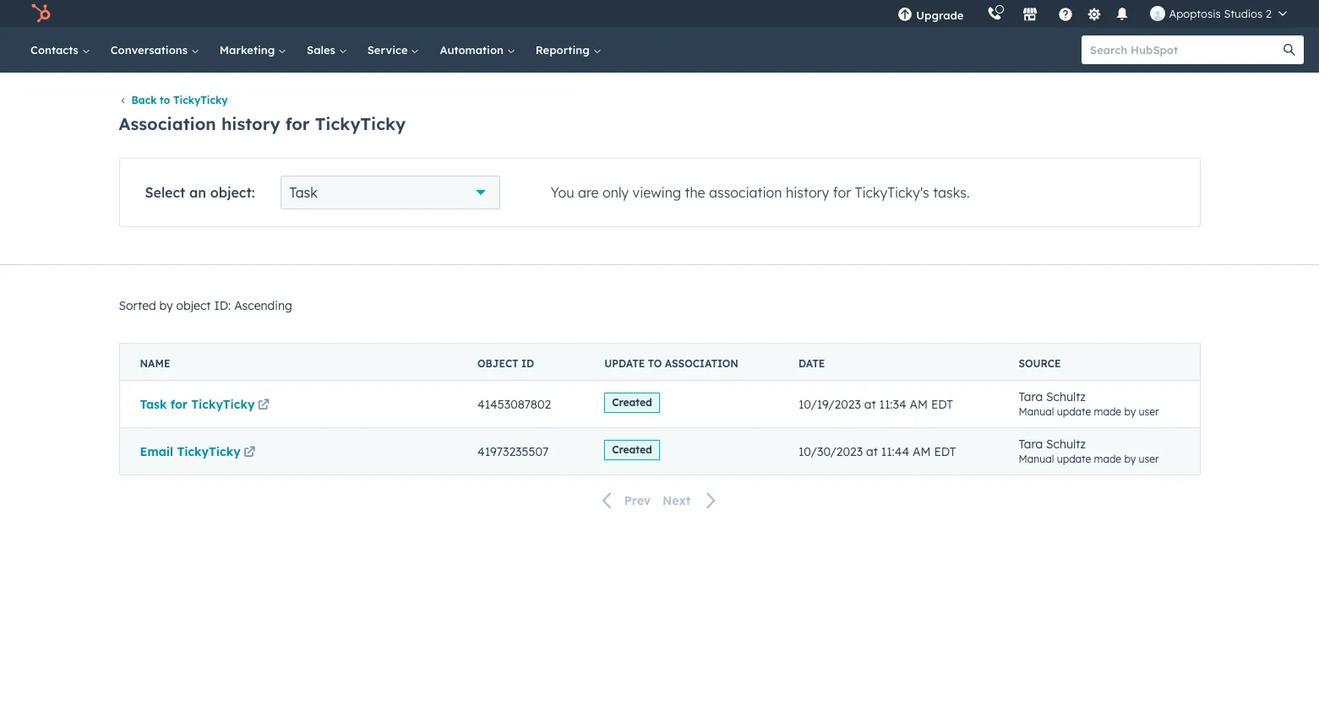 Task type: vqa. For each thing, say whether or not it's contained in the screenshot.
Activity assigned to
no



Task type: describe. For each thing, give the bounding box(es) containing it.
help button
[[1052, 0, 1081, 27]]

10/30/2023 at 11:44 am edt
[[799, 444, 956, 460]]

email tickyticky
[[140, 444, 241, 460]]

to for association
[[648, 358, 662, 371]]

id:
[[214, 299, 231, 314]]

tara for 10/19/2023 at 11:34 am edt
[[1019, 390, 1043, 405]]

search image
[[1284, 44, 1296, 56]]

automation link
[[430, 27, 526, 73]]

task for tickyticky link
[[140, 397, 273, 412]]

10/30/2023
[[799, 444, 863, 460]]

marketing
[[220, 43, 278, 57]]

contacts
[[30, 43, 82, 57]]

sorted
[[119, 299, 156, 314]]

next button
[[657, 490, 727, 512]]

update to association
[[605, 358, 739, 371]]

object id
[[478, 358, 534, 371]]

hubspot image
[[30, 3, 51, 24]]

are
[[578, 185, 599, 201]]

tickyticky up email tickyticky link
[[191, 397, 255, 412]]

task for tickyticky
[[140, 397, 255, 412]]

select an object :
[[145, 185, 255, 201]]

calling icon image
[[988, 7, 1003, 22]]

edt for 10/19/2023 at 11:34 am edt
[[931, 397, 953, 412]]

0 vertical spatial history
[[221, 113, 280, 134]]

by for 10/30/2023 at 11:44 am edt
[[1125, 453, 1136, 466]]

Search HubSpot search field
[[1082, 36, 1289, 64]]

:
[[252, 185, 255, 201]]

task for task for tickyticky
[[140, 397, 167, 412]]

11:44
[[881, 444, 910, 460]]

upgrade image
[[898, 8, 913, 23]]

1 vertical spatial association
[[665, 358, 739, 371]]

manual for 10/30/2023 at 11:44 am edt
[[1019, 453, 1054, 466]]

tickyticky up task popup button
[[315, 113, 406, 134]]

by for 10/19/2023 at 11:34 am edt
[[1125, 406, 1136, 418]]

object for id:
[[176, 299, 211, 314]]

task button
[[280, 176, 500, 210]]

viewing
[[633, 185, 681, 201]]

pagination navigation
[[119, 490, 1201, 512]]

date
[[799, 358, 825, 371]]

email
[[140, 444, 173, 460]]

name
[[140, 358, 170, 371]]

contacts link
[[20, 27, 100, 73]]

the
[[685, 185, 705, 201]]

calling icon button
[[981, 3, 1010, 25]]

notifications button
[[1109, 0, 1137, 27]]

schultz for 10/19/2023 at 11:34 am edt
[[1046, 390, 1086, 405]]

only
[[603, 185, 629, 201]]

id
[[522, 358, 534, 371]]

tickyticky down task for tickyticky link
[[177, 444, 241, 460]]

back to tickyticky
[[131, 94, 228, 107]]

created for 41453087802
[[612, 396, 652, 409]]

to for tickyticky
[[160, 94, 170, 107]]

2
[[1266, 7, 1272, 20]]

conversations link
[[100, 27, 209, 73]]

edt for 10/30/2023 at 11:44 am edt
[[934, 444, 956, 460]]

upgrade
[[917, 8, 964, 22]]

apoptosis studios 2 button
[[1141, 0, 1298, 27]]

schultz for 10/30/2023 at 11:44 am edt
[[1046, 437, 1086, 452]]

sales
[[307, 43, 339, 57]]

back
[[131, 94, 157, 107]]



Task type: locate. For each thing, give the bounding box(es) containing it.
object
[[478, 358, 519, 371]]

1 vertical spatial for
[[833, 185, 851, 201]]

1 vertical spatial by
[[1125, 406, 1136, 418]]

edt right 11:34
[[931, 397, 953, 412]]

update for 10/30/2023 at 11:44 am edt
[[1057, 453, 1091, 466]]

1 vertical spatial am
[[913, 444, 931, 460]]

link opens in a new window image
[[258, 400, 270, 412], [258, 400, 270, 412]]

you are only viewing the association history for tickyticky 's tasks .
[[551, 185, 970, 201]]

2 user from the top
[[1139, 453, 1159, 466]]

10/19/2023 at 11:34 am edt
[[799, 397, 953, 412]]

notifications image
[[1115, 8, 1131, 23]]

1 manual from the top
[[1019, 406, 1054, 418]]

created up prev
[[612, 444, 652, 456]]

1 vertical spatial tara
[[1019, 437, 1043, 452]]

object left id:
[[176, 299, 211, 314]]

search button
[[1276, 36, 1304, 64]]

reporting link
[[526, 27, 612, 73]]

update for 10/19/2023 at 11:34 am edt
[[1057, 406, 1091, 418]]

source
[[1019, 358, 1061, 371]]

you
[[551, 185, 574, 201]]

1 update from the top
[[1057, 406, 1091, 418]]

select
[[145, 185, 185, 201]]

ascending
[[234, 299, 292, 314]]

at for 10/19/2023
[[864, 397, 876, 412]]

user
[[1139, 406, 1159, 418], [1139, 453, 1159, 466]]

task inside popup button
[[290, 185, 318, 201]]

object for :
[[210, 185, 252, 201]]

am for 11:44
[[913, 444, 931, 460]]

am for 11:34
[[910, 397, 928, 412]]

task for task
[[290, 185, 318, 201]]

schultz
[[1046, 390, 1086, 405], [1046, 437, 1086, 452]]

at for 10/30/2023
[[866, 444, 878, 460]]

edt right 11:44
[[934, 444, 956, 460]]

association history for tickyticky
[[119, 113, 406, 134]]

help image
[[1059, 8, 1074, 23]]

tickyticky left tasks
[[855, 185, 920, 201]]

object right an
[[210, 185, 252, 201]]

0 vertical spatial by
[[159, 299, 173, 314]]

manual for 10/19/2023 at 11:34 am edt
[[1019, 406, 1054, 418]]

0 horizontal spatial history
[[221, 113, 280, 134]]

association right update
[[665, 358, 739, 371]]

2 made from the top
[[1094, 453, 1122, 466]]

's
[[920, 185, 930, 201]]

at left 11:44
[[866, 444, 878, 460]]

0 horizontal spatial to
[[160, 94, 170, 107]]

1 vertical spatial edt
[[934, 444, 956, 460]]

tara schultz manual update made by user for 10/30/2023 at 11:44 am edt
[[1019, 437, 1159, 466]]

1 horizontal spatial for
[[285, 113, 310, 134]]

.
[[967, 185, 970, 201]]

0 horizontal spatial for
[[170, 397, 188, 412]]

link opens in a new window image
[[244, 447, 255, 460], [244, 447, 255, 460]]

service link
[[357, 27, 430, 73]]

1 tara from the top
[[1019, 390, 1043, 405]]

settings image
[[1087, 7, 1102, 22]]

to right update
[[648, 358, 662, 371]]

1 horizontal spatial history
[[786, 185, 830, 201]]

0 vertical spatial manual
[[1019, 406, 1054, 418]]

1 vertical spatial object
[[176, 299, 211, 314]]

for up email tickyticky
[[170, 397, 188, 412]]

tara
[[1019, 390, 1043, 405], [1019, 437, 1043, 452]]

1 horizontal spatial to
[[648, 358, 662, 371]]

association right the
[[709, 185, 782, 201]]

menu
[[886, 0, 1299, 27]]

update
[[1057, 406, 1091, 418], [1057, 453, 1091, 466]]

made
[[1094, 406, 1122, 418], [1094, 453, 1122, 466]]

0 vertical spatial tara
[[1019, 390, 1043, 405]]

user for 10/19/2023 at 11:34 am edt
[[1139, 406, 1159, 418]]

created down update
[[612, 396, 652, 409]]

0 vertical spatial created
[[612, 396, 652, 409]]

2 created from the top
[[612, 444, 652, 456]]

for down sales
[[285, 113, 310, 134]]

10/19/2023
[[799, 397, 861, 412]]

for
[[285, 113, 310, 134], [833, 185, 851, 201], [170, 397, 188, 412]]

for left 's
[[833, 185, 851, 201]]

edt
[[931, 397, 953, 412], [934, 444, 956, 460]]

user for 10/30/2023 at 11:44 am edt
[[1139, 453, 1159, 466]]

tara schultz manual update made by user for 10/19/2023 at 11:34 am edt
[[1019, 390, 1159, 418]]

0 vertical spatial am
[[910, 397, 928, 412]]

object
[[210, 185, 252, 201], [176, 299, 211, 314]]

automation
[[440, 43, 507, 57]]

created
[[612, 396, 652, 409], [612, 444, 652, 456]]

manual
[[1019, 406, 1054, 418], [1019, 453, 1054, 466]]

0 vertical spatial to
[[160, 94, 170, 107]]

1 vertical spatial manual
[[1019, 453, 1054, 466]]

0 vertical spatial edt
[[931, 397, 953, 412]]

0 horizontal spatial task
[[140, 397, 167, 412]]

am right 11:44
[[913, 444, 931, 460]]

association
[[119, 113, 216, 134]]

1 vertical spatial to
[[648, 358, 662, 371]]

2 horizontal spatial for
[[833, 185, 851, 201]]

created for 41973235507
[[612, 444, 652, 456]]

2 tara from the top
[[1019, 437, 1043, 452]]

2 tara schultz manual update made by user from the top
[[1019, 437, 1159, 466]]

2 update from the top
[[1057, 453, 1091, 466]]

0 vertical spatial made
[[1094, 406, 1122, 418]]

1 user from the top
[[1139, 406, 1159, 418]]

tara for 10/30/2023 at 11:44 am edt
[[1019, 437, 1043, 452]]

hubspot link
[[20, 3, 63, 24]]

2 vertical spatial for
[[170, 397, 188, 412]]

0 vertical spatial object
[[210, 185, 252, 201]]

studios
[[1224, 7, 1263, 20]]

to right back
[[160, 94, 170, 107]]

menu containing apoptosis studios 2
[[886, 0, 1299, 27]]

at
[[864, 397, 876, 412], [866, 444, 878, 460]]

association
[[709, 185, 782, 201], [665, 358, 739, 371]]

0 vertical spatial tara schultz manual update made by user
[[1019, 390, 1159, 418]]

email tickyticky link
[[140, 444, 258, 460]]

at left 11:34
[[864, 397, 876, 412]]

by
[[159, 299, 173, 314], [1125, 406, 1136, 418], [1125, 453, 1136, 466]]

tickyticky up association
[[173, 94, 228, 107]]

conversations
[[110, 43, 191, 57]]

0 vertical spatial update
[[1057, 406, 1091, 418]]

settings link
[[1084, 5, 1105, 22]]

tara schultz manual update made by user
[[1019, 390, 1159, 418], [1019, 437, 1159, 466]]

reporting
[[536, 43, 593, 57]]

marketing link
[[209, 27, 297, 73]]

0 vertical spatial task
[[290, 185, 318, 201]]

update
[[605, 358, 645, 371]]

an
[[189, 185, 206, 201]]

1 vertical spatial made
[[1094, 453, 1122, 466]]

to
[[160, 94, 170, 107], [648, 358, 662, 371]]

apoptosis
[[1169, 7, 1221, 20]]

sorted by object id: ascending
[[119, 299, 292, 314]]

task down name
[[140, 397, 167, 412]]

sales link
[[297, 27, 357, 73]]

1 created from the top
[[612, 396, 652, 409]]

0 vertical spatial association
[[709, 185, 782, 201]]

1 made from the top
[[1094, 406, 1122, 418]]

marketplaces button
[[1013, 0, 1049, 27]]

2 manual from the top
[[1019, 453, 1054, 466]]

task right :
[[290, 185, 318, 201]]

0 vertical spatial schultz
[[1046, 390, 1086, 405]]

1 vertical spatial history
[[786, 185, 830, 201]]

task
[[290, 185, 318, 201], [140, 397, 167, 412]]

1 vertical spatial at
[[866, 444, 878, 460]]

1 tara schultz manual update made by user from the top
[[1019, 390, 1159, 418]]

marketplaces image
[[1023, 8, 1038, 23]]

tasks
[[933, 185, 967, 201]]

1 vertical spatial user
[[1139, 453, 1159, 466]]

0 vertical spatial for
[[285, 113, 310, 134]]

1 vertical spatial update
[[1057, 453, 1091, 466]]

menu item
[[976, 0, 979, 27]]

41973235507
[[478, 444, 549, 460]]

tickyticky
[[173, 94, 228, 107], [315, 113, 406, 134], [855, 185, 920, 201], [191, 397, 255, 412], [177, 444, 241, 460]]

prev button
[[592, 490, 657, 512]]

am right 11:34
[[910, 397, 928, 412]]

1 vertical spatial tara schultz manual update made by user
[[1019, 437, 1159, 466]]

prev
[[624, 493, 651, 509]]

next
[[663, 493, 691, 509]]

1 schultz from the top
[[1046, 390, 1086, 405]]

2 schultz from the top
[[1046, 437, 1086, 452]]

made for 10/30/2023 at 11:44 am edt
[[1094, 453, 1122, 466]]

41453087802
[[478, 397, 551, 412]]

2 vertical spatial by
[[1125, 453, 1136, 466]]

0 vertical spatial at
[[864, 397, 876, 412]]

history
[[221, 113, 280, 134], [786, 185, 830, 201]]

tara schultz image
[[1151, 6, 1166, 21]]

1 vertical spatial task
[[140, 397, 167, 412]]

made for 10/19/2023 at 11:34 am edt
[[1094, 406, 1122, 418]]

0 vertical spatial user
[[1139, 406, 1159, 418]]

apoptosis studios 2
[[1169, 7, 1272, 20]]

service
[[367, 43, 411, 57]]

11:34
[[880, 397, 907, 412]]

am
[[910, 397, 928, 412], [913, 444, 931, 460]]

1 horizontal spatial task
[[290, 185, 318, 201]]

1 vertical spatial schultz
[[1046, 437, 1086, 452]]

1 vertical spatial created
[[612, 444, 652, 456]]



